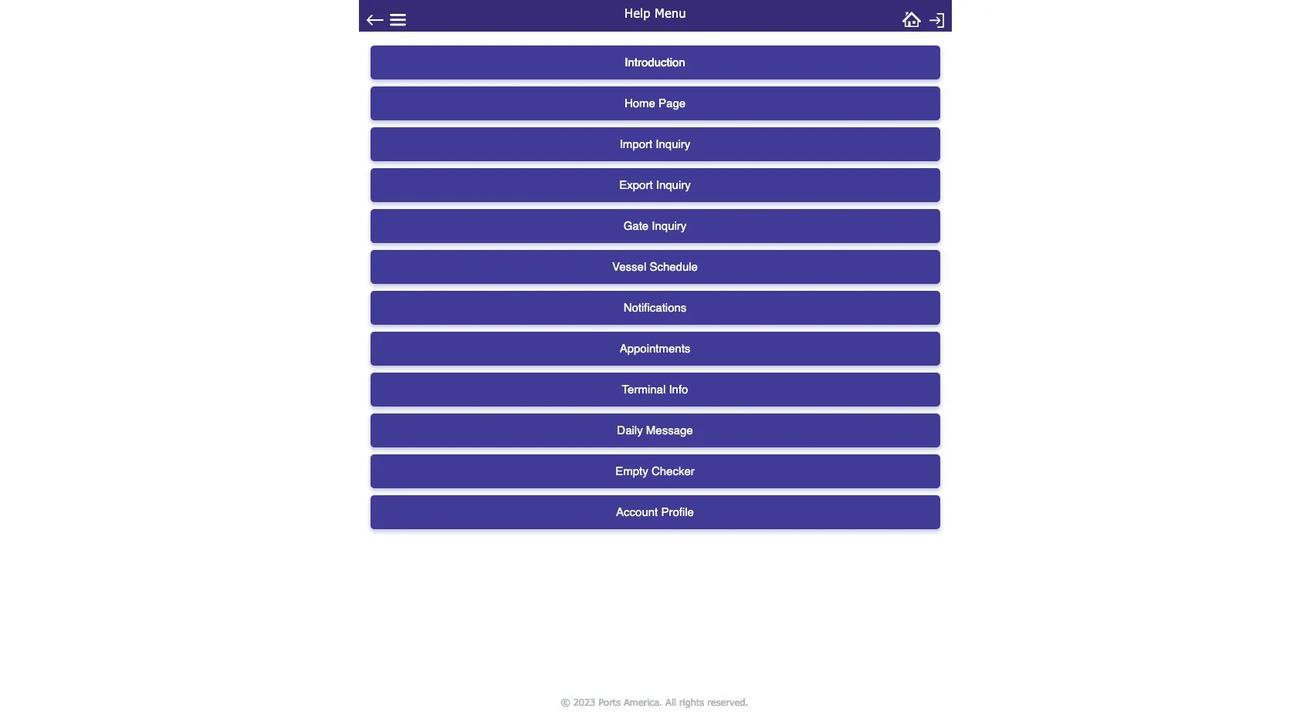 Task type: locate. For each thing, give the bounding box(es) containing it.
2023
[[574, 696, 596, 709]]

None button
[[370, 46, 940, 80], [370, 87, 940, 121], [370, 127, 940, 161], [370, 168, 940, 202], [370, 209, 940, 243], [370, 250, 940, 284], [370, 291, 940, 325], [370, 332, 940, 366], [370, 373, 940, 407], [370, 414, 940, 448], [370, 455, 940, 489], [370, 496, 940, 530], [370, 46, 940, 80], [370, 87, 940, 121], [370, 127, 940, 161], [370, 168, 940, 202], [370, 209, 940, 243], [370, 250, 940, 284], [370, 291, 940, 325], [370, 332, 940, 366], [370, 373, 940, 407], [370, 414, 940, 448], [370, 455, 940, 489], [370, 496, 940, 530]]

© 2023 ports america. all rights reserved.
[[562, 696, 749, 709]]

reserved.
[[708, 696, 749, 709]]

help
[[625, 5, 651, 20]]

help menu heading
[[537, 0, 774, 24]]

menu
[[655, 5, 686, 20]]

© 2023 ports america. all rights reserved. footer
[[354, 693, 957, 713]]



Task type: vqa. For each thing, say whether or not it's contained in the screenshot.
Help Menu
yes



Task type: describe. For each thing, give the bounding box(es) containing it.
ports
[[599, 696, 621, 709]]

©
[[562, 696, 571, 709]]

all
[[666, 696, 677, 709]]

help menu
[[625, 5, 686, 20]]

america.
[[625, 696, 663, 709]]

help menu banner
[[359, 0, 952, 32]]

rights
[[680, 696, 705, 709]]



